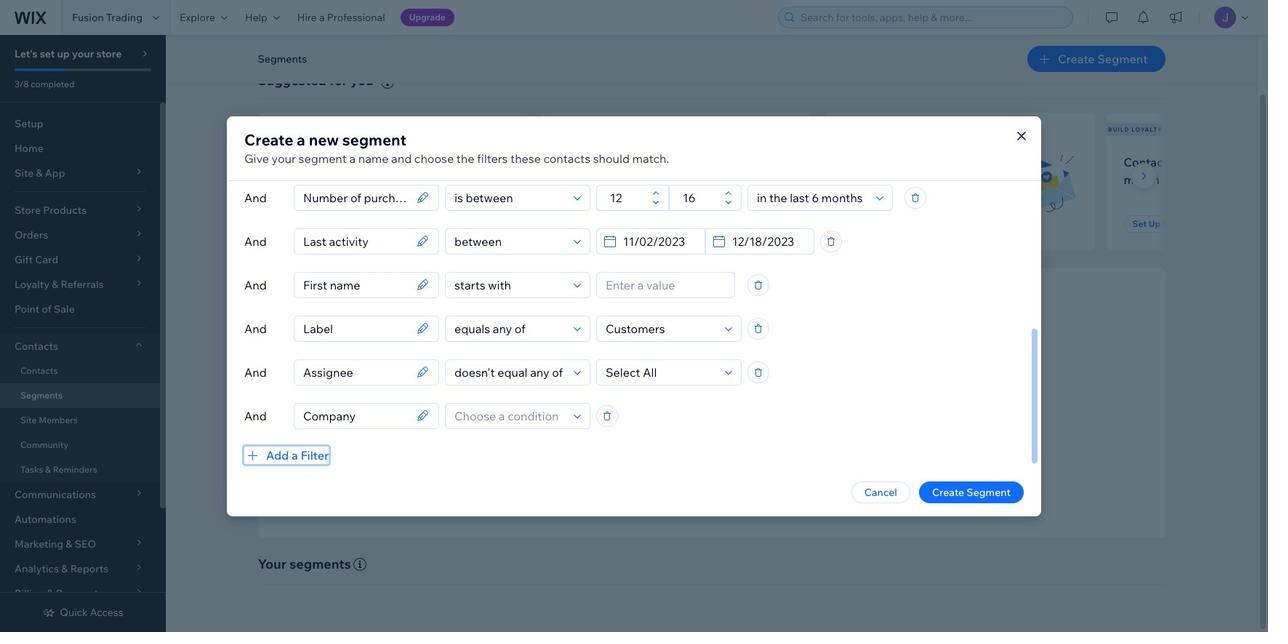 Task type: vqa. For each thing, say whether or not it's contained in the screenshot.
the topmost "Segments"
yes



Task type: locate. For each thing, give the bounding box(es) containing it.
segment
[[342, 130, 407, 149], [299, 151, 347, 165]]

2 up from the left
[[583, 218, 595, 229]]

contacts button
[[0, 334, 160, 359]]

1 who from the left
[[353, 155, 376, 169]]

up down clicked
[[866, 218, 878, 229]]

a inside add a filter button
[[292, 448, 298, 462]]

up for made
[[583, 218, 595, 229]]

contacts inside reach the right target audience create specific groups of contacts that update automatically send personalized email campaigns to drive sales and build trust
[[688, 412, 729, 425]]

0 vertical spatial the
[[457, 151, 475, 165]]

2 who from the left
[[670, 155, 693, 169]]

2 set from the left
[[567, 218, 581, 229]]

segments
[[258, 52, 307, 65], [20, 390, 63, 401]]

set up segment button down contacts with a birthday th
[[1124, 215, 1210, 233]]

let's set up your store
[[15, 47, 122, 60]]

Choose a condition field
[[450, 185, 569, 210], [450, 229, 569, 253], [450, 272, 569, 297], [450, 316, 569, 341], [450, 360, 569, 384], [450, 403, 569, 428]]

segments for segments button
[[258, 52, 307, 65]]

1 vertical spatial contacts
[[15, 340, 58, 353]]

2 and from the top
[[244, 234, 267, 248]]

point of sale
[[15, 303, 75, 316]]

segments up the suggested
[[258, 52, 307, 65]]

segments link
[[0, 383, 160, 408]]

2 set up segment button from the left
[[558, 215, 644, 233]]

setup link
[[0, 111, 160, 136]]

your inside active email subscribers who clicked on your campaign
[[899, 172, 924, 187]]

a right with
[[1203, 155, 1209, 169]]

your
[[258, 556, 287, 572]]

3 set from the left
[[850, 218, 864, 229]]

1 vertical spatial subscribers
[[911, 155, 975, 169]]

a inside potential customers who haven't made a purchase yet
[[634, 172, 641, 187]]

0 horizontal spatial who
[[353, 155, 376, 169]]

select options field up 'reach'
[[602, 360, 721, 384]]

segments inside button
[[258, 52, 307, 65]]

your down name
[[353, 172, 378, 187]]

1 set up segment from the left
[[284, 218, 352, 229]]

new subscribers
[[260, 126, 327, 133]]

4 set up segment button from the left
[[1124, 215, 1210, 233]]

and
[[391, 151, 412, 165], [804, 431, 822, 444]]

1 horizontal spatial subscribers
[[911, 155, 975, 169]]

build
[[824, 431, 848, 444]]

fusion
[[72, 11, 104, 24]]

who up the campaign
[[978, 155, 1001, 169]]

to
[[339, 172, 350, 187], [740, 431, 749, 444]]

up for clicked
[[866, 218, 878, 229]]

2 set up segment from the left
[[567, 218, 635, 229]]

set up segment button down the from text field
[[558, 215, 644, 233]]

0 horizontal spatial of
[[42, 303, 52, 316]]

1 vertical spatial new
[[275, 155, 300, 169]]

3 set up segment button from the left
[[841, 215, 927, 233]]

new
[[260, 126, 276, 133], [275, 155, 300, 169]]

you
[[351, 72, 374, 89]]

to inside reach the right target audience create specific groups of contacts that update automatically send personalized email campaigns to drive sales and build trust
[[740, 431, 749, 444]]

who for purchase
[[670, 155, 693, 169]]

cancel
[[865, 485, 897, 499]]

1 vertical spatial to
[[740, 431, 749, 444]]

the inside reach the right target audience create specific groups of contacts that update automatically send personalized email campaigns to drive sales and build trust
[[656, 390, 676, 406]]

list
[[423, 172, 439, 187]]

site members link
[[0, 408, 160, 433]]

email
[[879, 155, 908, 169], [657, 431, 683, 444]]

and for 4th choose a condition field from the bottom of the page
[[244, 277, 267, 292]]

1 vertical spatial the
[[656, 390, 676, 406]]

6 and from the top
[[244, 408, 267, 423]]

upgrade
[[409, 12, 446, 23]]

set
[[284, 218, 298, 229], [567, 218, 581, 229], [850, 218, 864, 229], [1133, 218, 1147, 229]]

&
[[45, 464, 51, 475]]

the
[[457, 151, 475, 165], [656, 390, 676, 406]]

who inside new contacts who recently subscribed to your mailing list
[[353, 155, 376, 169]]

2 horizontal spatial who
[[978, 155, 1001, 169]]

set up segment down on
[[850, 218, 918, 229]]

home
[[15, 142, 43, 155]]

your right up
[[72, 47, 94, 60]]

set for potential customers who haven't made a purchase yet
[[567, 218, 581, 229]]

contacts inside dropdown button
[[15, 340, 58, 353]]

to inside new contacts who recently subscribed to your mailing list
[[339, 172, 350, 187]]

up down haven't
[[583, 218, 595, 229]]

segment
[[1098, 52, 1148, 66], [314, 218, 352, 229], [597, 218, 635, 229], [880, 218, 918, 229], [1163, 218, 1201, 229], [967, 485, 1011, 499]]

new up subscribed
[[275, 155, 300, 169]]

to left drive
[[740, 431, 749, 444]]

0 vertical spatial segment
[[342, 130, 407, 149]]

list
[[255, 113, 1268, 250]]

3 up from the left
[[866, 218, 878, 229]]

and up mailing
[[391, 151, 412, 165]]

your
[[72, 47, 94, 60], [272, 151, 296, 165], [353, 172, 378, 187], [899, 172, 924, 187]]

home link
[[0, 136, 160, 161]]

a inside contacts with a birthday th
[[1203, 155, 1209, 169]]

Enter a value field
[[602, 272, 730, 297]]

contacts down contacts dropdown button
[[20, 365, 58, 376]]

Search for tools, apps, help & more... field
[[796, 7, 1068, 28]]

your right give
[[272, 151, 296, 165]]

subscribers down the suggested
[[278, 126, 327, 133]]

0 vertical spatial of
[[42, 303, 52, 316]]

0 vertical spatial create segment
[[1058, 52, 1148, 66]]

of
[[42, 303, 52, 316], [676, 412, 686, 425]]

who left recently
[[353, 155, 376, 169]]

1 horizontal spatial contacts
[[544, 151, 591, 165]]

5 and from the top
[[244, 365, 267, 379]]

1 horizontal spatial who
[[670, 155, 693, 169]]

1 vertical spatial segments
[[20, 390, 63, 401]]

who up purchase
[[670, 155, 693, 169]]

set up segment button down subscribed
[[275, 215, 361, 233]]

0 vertical spatial contacts
[[1124, 155, 1174, 169]]

create segment
[[1058, 52, 1148, 66], [932, 485, 1011, 499]]

site
[[20, 415, 37, 425]]

create a new segment give your segment a name and choose the filters these contacts should match.
[[244, 130, 669, 165]]

email up on
[[879, 155, 908, 169]]

who
[[353, 155, 376, 169], [670, 155, 693, 169], [978, 155, 1001, 169]]

1 horizontal spatial to
[[740, 431, 749, 444]]

automatically
[[789, 412, 853, 425]]

0 vertical spatial email
[[879, 155, 908, 169]]

segment down new
[[299, 151, 347, 165]]

contacts down loyalty
[[1124, 155, 1174, 169]]

1 up from the left
[[300, 218, 312, 229]]

0 horizontal spatial email
[[657, 431, 683, 444]]

3 set up segment from the left
[[850, 218, 918, 229]]

tasks & reminders
[[20, 464, 97, 475]]

11/02/2023 field
[[619, 229, 700, 253]]

1 vertical spatial create segment
[[932, 485, 1011, 499]]

segments up 'site members'
[[20, 390, 63, 401]]

quick access
[[60, 606, 123, 619]]

sidebar element
[[0, 35, 166, 632]]

0 vertical spatial and
[[391, 151, 412, 165]]

a left name
[[349, 151, 356, 165]]

Select an option field
[[753, 185, 872, 210]]

your right on
[[899, 172, 924, 187]]

your inside new contacts who recently subscribed to your mailing list
[[353, 172, 378, 187]]

add
[[266, 448, 289, 462]]

0 horizontal spatial the
[[457, 151, 475, 165]]

reach the right target audience create specific groups of contacts that update automatically send personalized email campaigns to drive sales and build trust
[[567, 390, 873, 444]]

0 horizontal spatial create segment
[[932, 485, 1011, 499]]

these
[[511, 151, 541, 165]]

segments for segments link
[[20, 390, 63, 401]]

purchase
[[643, 172, 694, 187]]

up down contacts with a birthday th
[[1149, 218, 1161, 229]]

1 set from the left
[[284, 218, 298, 229]]

contacts up haven't
[[544, 151, 591, 165]]

contacts down new
[[303, 155, 350, 169]]

1 horizontal spatial email
[[879, 155, 908, 169]]

set up segment down the from text field
[[567, 218, 635, 229]]

1 vertical spatial create segment button
[[919, 481, 1024, 503]]

0 vertical spatial segments
[[258, 52, 307, 65]]

up down subscribed
[[300, 218, 312, 229]]

site members
[[20, 415, 78, 425]]

segments inside sidebar element
[[20, 390, 63, 401]]

the left filters
[[457, 151, 475, 165]]

1 vertical spatial segment
[[299, 151, 347, 165]]

3 choose a condition field from the top
[[450, 272, 569, 297]]

1 vertical spatial select options field
[[602, 360, 721, 384]]

contacts inside contacts with a birthday th
[[1124, 155, 1174, 169]]

new up give
[[260, 126, 276, 133]]

create segment button
[[1028, 46, 1166, 72], [919, 481, 1024, 503]]

0 horizontal spatial subscribers
[[278, 126, 327, 133]]

segment up name
[[342, 130, 407, 149]]

and for 5th choose a condition field from the top
[[244, 365, 267, 379]]

0 horizontal spatial contacts
[[303, 155, 350, 169]]

point of sale link
[[0, 297, 160, 321]]

build
[[1108, 126, 1130, 133]]

a inside hire a professional "link"
[[319, 11, 325, 24]]

2 select options field from the top
[[602, 360, 721, 384]]

subscribers up the campaign
[[911, 155, 975, 169]]

set up segment down subscribed
[[284, 218, 352, 229]]

1 vertical spatial email
[[657, 431, 683, 444]]

set up segment button for made
[[558, 215, 644, 233]]

potential
[[558, 155, 607, 169]]

who inside potential customers who haven't made a purchase yet
[[670, 155, 693, 169]]

2 vertical spatial contacts
[[20, 365, 58, 376]]

add a filter
[[266, 448, 329, 462]]

1 set up segment button from the left
[[275, 215, 361, 233]]

of inside sidebar element
[[42, 303, 52, 316]]

set up segment down contacts with a birthday th
[[1133, 218, 1201, 229]]

6 choose a condition field from the top
[[450, 403, 569, 428]]

campaigns
[[685, 431, 737, 444]]

select options field down enter a value field
[[602, 316, 721, 341]]

and for first choose a condition field from the bottom of the page
[[244, 408, 267, 423]]

set up segment
[[284, 218, 352, 229], [567, 218, 635, 229], [850, 218, 918, 229], [1133, 218, 1201, 229]]

create segment button for cancel
[[919, 481, 1024, 503]]

4 set up segment from the left
[[1133, 218, 1201, 229]]

set for active email subscribers who clicked on your campaign
[[850, 218, 864, 229]]

0 vertical spatial new
[[260, 126, 276, 133]]

email down groups
[[657, 431, 683, 444]]

your segments
[[258, 556, 351, 572]]

campaign
[[926, 172, 981, 187]]

to right subscribed
[[339, 172, 350, 187]]

0 horizontal spatial create segment button
[[919, 481, 1024, 503]]

set up segment button
[[275, 215, 361, 233], [558, 215, 644, 233], [841, 215, 927, 233], [1124, 215, 1210, 233]]

1 horizontal spatial of
[[676, 412, 686, 425]]

Select options field
[[602, 316, 721, 341], [602, 360, 721, 384]]

set up segment button down on
[[841, 215, 927, 233]]

contacts for contacts dropdown button
[[15, 340, 58, 353]]

help button
[[236, 0, 289, 35]]

and for third choose a condition field from the bottom
[[244, 321, 267, 336]]

new
[[309, 130, 339, 149]]

4 and from the top
[[244, 321, 267, 336]]

cancel button
[[852, 481, 911, 503]]

To text field
[[679, 185, 721, 210]]

set up segment button for subscribed
[[275, 215, 361, 233]]

2 horizontal spatial contacts
[[688, 412, 729, 425]]

1 horizontal spatial and
[[804, 431, 822, 444]]

0 vertical spatial to
[[339, 172, 350, 187]]

the up groups
[[656, 390, 676, 406]]

of left sale
[[42, 303, 52, 316]]

up
[[57, 47, 70, 60]]

drive
[[752, 431, 776, 444]]

1 vertical spatial and
[[804, 431, 822, 444]]

a
[[319, 11, 325, 24], [297, 130, 305, 149], [349, 151, 356, 165], [1203, 155, 1209, 169], [634, 172, 641, 187], [292, 448, 298, 462]]

1 and from the top
[[244, 190, 267, 205]]

segments
[[290, 556, 351, 572]]

1 horizontal spatial segments
[[258, 52, 307, 65]]

1 horizontal spatial create segment
[[1058, 52, 1148, 66]]

and down automatically on the bottom right
[[804, 431, 822, 444]]

of down right
[[676, 412, 686, 425]]

send
[[567, 431, 592, 444]]

3/8
[[15, 79, 29, 89]]

contacts up campaigns
[[688, 412, 729, 425]]

new inside new contacts who recently subscribed to your mailing list
[[275, 155, 300, 169]]

0 horizontal spatial segments
[[20, 390, 63, 401]]

a right 'add'
[[292, 448, 298, 462]]

3 and from the top
[[244, 277, 267, 292]]

create
[[1058, 52, 1095, 66], [244, 130, 293, 149], [567, 412, 599, 425], [932, 485, 965, 499]]

1 horizontal spatial create segment button
[[1028, 46, 1166, 72]]

a right hire
[[319, 11, 325, 24]]

0 vertical spatial select options field
[[602, 316, 721, 341]]

0 horizontal spatial to
[[339, 172, 350, 187]]

3 who from the left
[[978, 155, 1001, 169]]

1 vertical spatial of
[[676, 412, 686, 425]]

set up segment for made
[[567, 218, 635, 229]]

1 horizontal spatial the
[[656, 390, 676, 406]]

made
[[601, 172, 632, 187]]

your inside sidebar element
[[72, 47, 94, 60]]

contacts down point of sale
[[15, 340, 58, 353]]

0 vertical spatial create segment button
[[1028, 46, 1166, 72]]

give
[[244, 151, 269, 165]]

1 select options field from the top
[[602, 316, 721, 341]]

None field
[[299, 185, 412, 210], [299, 229, 412, 253], [299, 272, 412, 297], [299, 316, 412, 341], [299, 360, 412, 384], [299, 403, 412, 428], [299, 185, 412, 210], [299, 229, 412, 253], [299, 272, 412, 297], [299, 316, 412, 341], [299, 360, 412, 384], [299, 403, 412, 428]]

and inside create a new segment give your segment a name and choose the filters these contacts should match.
[[391, 151, 412, 165]]

contacts link
[[0, 359, 160, 383]]

a down customers
[[634, 172, 641, 187]]

0 horizontal spatial and
[[391, 151, 412, 165]]



Task type: describe. For each thing, give the bounding box(es) containing it.
fusion trading
[[72, 11, 143, 24]]

help
[[245, 11, 268, 24]]

clicked
[[841, 172, 880, 187]]

create inside create a new segment give your segment a name and choose the filters these contacts should match.
[[244, 130, 293, 149]]

3/8 completed
[[15, 79, 75, 89]]

active
[[841, 155, 876, 169]]

who for your
[[353, 155, 376, 169]]

filters
[[477, 151, 508, 165]]

who inside active email subscribers who clicked on your campaign
[[978, 155, 1001, 169]]

name
[[358, 151, 389, 165]]

reminders
[[53, 464, 97, 475]]

customers
[[610, 155, 668, 169]]

hire
[[297, 11, 317, 24]]

automations
[[15, 513, 76, 526]]

2 choose a condition field from the top
[[450, 229, 569, 253]]

trading
[[106, 11, 143, 24]]

subscribers inside active email subscribers who clicked on your campaign
[[911, 155, 975, 169]]

setup
[[15, 117, 43, 130]]

the inside create a new segment give your segment a name and choose the filters these contacts should match.
[[457, 151, 475, 165]]

filter
[[301, 448, 329, 462]]

1 choose a condition field from the top
[[450, 185, 569, 210]]

and for fifth choose a condition field from the bottom
[[244, 234, 267, 248]]

point
[[15, 303, 40, 316]]

hire a professional link
[[289, 0, 394, 35]]

reach
[[615, 390, 653, 406]]

mailing
[[380, 172, 420, 187]]

completed
[[31, 79, 75, 89]]

set up segment for clicked
[[850, 218, 918, 229]]

list containing new contacts who recently subscribed to your mailing list
[[255, 113, 1268, 250]]

suggested for you
[[258, 72, 374, 89]]

birthday
[[1212, 155, 1258, 169]]

update
[[753, 412, 787, 425]]

contacts inside create a new segment give your segment a name and choose the filters these contacts should match.
[[544, 151, 591, 165]]

create segment button for segments
[[1028, 46, 1166, 72]]

store
[[96, 47, 122, 60]]

of inside reach the right target audience create specific groups of contacts that update automatically send personalized email campaigns to drive sales and build trust
[[676, 412, 686, 425]]

contacts inside new contacts who recently subscribed to your mailing list
[[303, 155, 350, 169]]

potential customers who haven't made a purchase yet
[[558, 155, 714, 187]]

contacts with a birthday th
[[1124, 155, 1268, 187]]

and inside reach the right target audience create specific groups of contacts that update automatically send personalized email campaigns to drive sales and build trust
[[804, 431, 822, 444]]

segments button
[[251, 48, 314, 70]]

set up segment button for clicked
[[841, 215, 927, 233]]

for
[[329, 72, 348, 89]]

new for new subscribers
[[260, 126, 276, 133]]

choose
[[414, 151, 454, 165]]

12/18/2023 field
[[728, 229, 810, 253]]

sale
[[54, 303, 75, 316]]

0 vertical spatial subscribers
[[278, 126, 327, 133]]

4 choose a condition field from the top
[[450, 316, 569, 341]]

th
[[1261, 155, 1268, 169]]

create inside reach the right target audience create specific groups of contacts that update automatically send personalized email campaigns to drive sales and build trust
[[567, 412, 599, 425]]

set up segment for subscribed
[[284, 218, 352, 229]]

audience
[[752, 390, 809, 406]]

trust
[[850, 431, 873, 444]]

email inside active email subscribers who clicked on your campaign
[[879, 155, 908, 169]]

From text field
[[606, 185, 648, 210]]

select options field for 5th choose a condition field from the top
[[602, 360, 721, 384]]

match.
[[632, 151, 669, 165]]

should
[[593, 151, 630, 165]]

contacts for contacts link at the left of the page
[[20, 365, 58, 376]]

members
[[39, 415, 78, 425]]

tasks
[[20, 464, 43, 475]]

4 up from the left
[[1149, 218, 1161, 229]]

quick
[[60, 606, 88, 619]]

up for subscribed
[[300, 218, 312, 229]]

5 choose a condition field from the top
[[450, 360, 569, 384]]

4 set from the left
[[1133, 218, 1147, 229]]

active email subscribers who clicked on your campaign
[[841, 155, 1001, 187]]

and for first choose a condition field from the top
[[244, 190, 267, 205]]

community link
[[0, 433, 160, 457]]

add a filter button
[[244, 446, 329, 464]]

groups
[[640, 412, 674, 425]]

set for new contacts who recently subscribed to your mailing list
[[284, 218, 298, 229]]

professional
[[327, 11, 385, 24]]

hire a professional
[[297, 11, 385, 24]]

select options field for third choose a condition field from the bottom
[[602, 316, 721, 341]]

right
[[679, 390, 709, 406]]

sales
[[778, 431, 802, 444]]

a left new
[[297, 130, 305, 149]]

let's
[[15, 47, 38, 60]]

recently
[[378, 155, 423, 169]]

with
[[1177, 155, 1200, 169]]

subscribed
[[275, 172, 336, 187]]

suggested
[[258, 72, 326, 89]]

target
[[712, 390, 749, 406]]

tasks & reminders link
[[0, 457, 160, 482]]

explore
[[180, 11, 215, 24]]

personalized
[[594, 431, 655, 444]]

loyalty
[[1132, 126, 1163, 133]]

access
[[90, 606, 123, 619]]

upgrade button
[[400, 9, 454, 26]]

haven't
[[558, 172, 598, 187]]

specific
[[601, 412, 638, 425]]

your inside create a new segment give your segment a name and choose the filters these contacts should match.
[[272, 151, 296, 165]]

build loyalty
[[1108, 126, 1163, 133]]

new contacts who recently subscribed to your mailing list
[[275, 155, 439, 187]]

email inside reach the right target audience create specific groups of contacts that update automatically send personalized email campaigns to drive sales and build trust
[[657, 431, 683, 444]]

that
[[731, 412, 751, 425]]

new for new contacts who recently subscribed to your mailing list
[[275, 155, 300, 169]]

community
[[20, 439, 68, 450]]

automations link
[[0, 507, 160, 532]]



